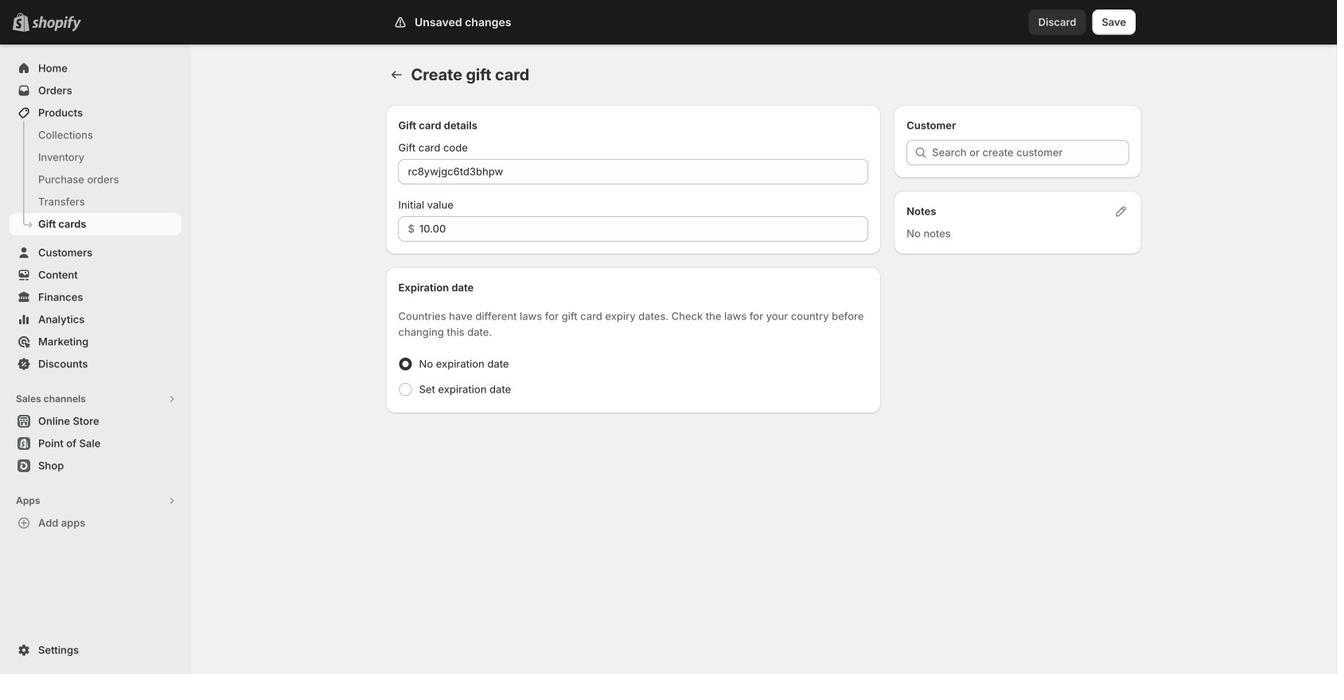 Task type: describe. For each thing, give the bounding box(es) containing it.
Search or create customer text field
[[932, 140, 1129, 166]]

shopify image
[[35, 16, 84, 32]]



Task type: locate. For each thing, give the bounding box(es) containing it.
  text field
[[419, 216, 868, 242]]

None text field
[[398, 159, 868, 185]]



Task type: vqa. For each thing, say whether or not it's contained in the screenshot.
'DIALOG'
no



